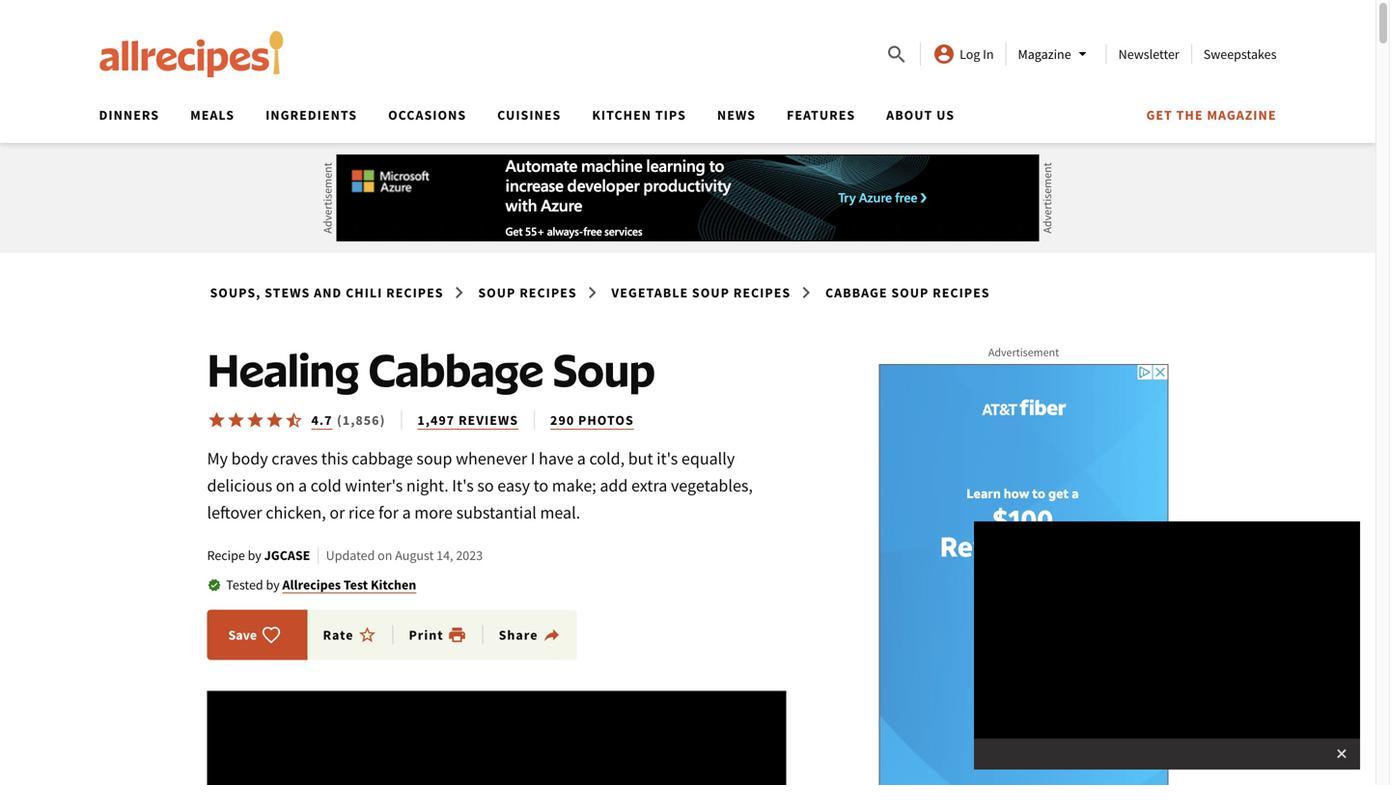 Task type: describe. For each thing, give the bounding box(es) containing it.
account image
[[933, 42, 956, 66]]

about us
[[887, 106, 955, 124]]

test
[[344, 576, 368, 593]]

star image
[[246, 410, 265, 430]]

dinners link
[[99, 106, 159, 124]]

about
[[887, 106, 933, 124]]

star half image
[[284, 410, 304, 430]]

stews
[[265, 284, 310, 301]]

news link
[[717, 106, 756, 124]]

i
[[531, 448, 535, 469]]

extra
[[632, 475, 668, 496]]

meal.
[[540, 502, 581, 523]]

jgcase
[[264, 547, 310, 564]]

kitchen inside navigation
[[592, 106, 652, 124]]

cabbage
[[352, 448, 413, 469]]

1 star image from the left
[[207, 410, 226, 430]]

chili
[[346, 284, 383, 301]]

features link
[[787, 106, 856, 124]]

magazine
[[1018, 45, 1072, 63]]

soups,
[[210, 284, 261, 301]]

cold,
[[589, 448, 625, 469]]

star empty image
[[358, 625, 377, 644]]

rate
[[323, 626, 354, 644]]

craves
[[272, 448, 318, 469]]

search image
[[886, 43, 909, 66]]

whenever
[[456, 448, 527, 469]]

share image
[[542, 625, 561, 644]]

soup recipes link
[[475, 280, 580, 305]]

the
[[1177, 106, 1204, 124]]

my body craves this cabbage soup whenever i have a cold, but it's equally delicious on a cold winter's night. it's so easy to make; add extra vegetables, leftover chicken, or rice for a more substantial meal.
[[207, 448, 753, 523]]

navigation inside banner
[[84, 100, 1277, 143]]

body
[[231, 448, 268, 469]]

soups, stews and chili recipes link
[[207, 280, 447, 305]]

1 recipes from the left
[[386, 284, 444, 301]]

night.
[[406, 475, 449, 496]]

or
[[330, 502, 345, 523]]

so
[[477, 475, 494, 496]]

for
[[379, 502, 399, 523]]

save button
[[223, 625, 287, 644]]

vegetable soup recipes link
[[609, 280, 794, 305]]

chicken,
[[266, 502, 326, 523]]

have
[[539, 448, 574, 469]]

newsletter
[[1119, 45, 1180, 63]]

get the magazine
[[1147, 106, 1277, 124]]

occasions
[[388, 106, 467, 124]]

this
[[321, 448, 348, 469]]

tested
[[226, 576, 263, 593]]

0 horizontal spatial a
[[298, 475, 307, 496]]

home image
[[99, 31, 284, 77]]

ingredients
[[266, 106, 357, 124]]

allrecipes
[[282, 576, 341, 593]]

healing cabbage soup
[[207, 342, 655, 397]]

save
[[228, 626, 257, 644]]

magazine
[[1207, 106, 1277, 124]]

it's
[[452, 475, 474, 496]]

meals link
[[190, 106, 235, 124]]

3 star image from the left
[[265, 410, 284, 430]]

cabbage soup recipes
[[826, 284, 990, 301]]

4.7 (1,856)
[[311, 411, 386, 429]]

magazine button
[[1018, 42, 1095, 66]]

and
[[314, 284, 342, 301]]

2 recipes from the left
[[520, 284, 577, 301]]

get the magazine link
[[1147, 106, 1277, 124]]

rate button
[[323, 625, 393, 644]]

but
[[628, 448, 653, 469]]

add
[[600, 475, 628, 496]]

sweepstakes link
[[1204, 45, 1277, 63]]

meals
[[190, 106, 235, 124]]

share button
[[499, 625, 561, 644]]

reviews
[[459, 411, 519, 429]]

1,497 reviews
[[418, 411, 519, 429]]

2023
[[456, 547, 483, 564]]

substantial
[[456, 502, 537, 523]]

log in
[[960, 45, 994, 63]]

chevron_right image
[[581, 281, 604, 304]]

banner containing log in
[[0, 0, 1376, 143]]

august
[[395, 547, 434, 564]]

tips
[[656, 106, 686, 124]]

photos
[[578, 411, 634, 429]]



Task type: vqa. For each thing, say whether or not it's contained in the screenshot.
'Julia Levy' image on the right of page
no



Task type: locate. For each thing, give the bounding box(es) containing it.
1 horizontal spatial cabbage
[[826, 284, 888, 301]]

banner
[[0, 0, 1376, 143]]

us
[[937, 106, 955, 124]]

it's
[[657, 448, 678, 469]]

winter's
[[345, 475, 403, 496]]

navigation
[[84, 100, 1277, 143]]

star image
[[207, 410, 226, 430], [226, 410, 246, 430], [265, 410, 284, 430]]

occasions link
[[388, 106, 467, 124]]

2 star image from the left
[[226, 410, 246, 430]]

cabbage soup recipes link
[[823, 280, 993, 305]]

2 chevron_right image from the left
[[795, 281, 818, 304]]

make;
[[552, 475, 597, 496]]

0 vertical spatial by
[[248, 547, 262, 564]]

caret_down image
[[1072, 42, 1095, 66]]

star image up craves
[[265, 410, 284, 430]]

updated on august 14, 2023
[[326, 547, 483, 564]]

rice
[[349, 502, 375, 523]]

kitchen tips link
[[592, 106, 686, 124]]

recipe by jgcase
[[207, 547, 310, 564]]

more
[[415, 502, 453, 523]]

soup
[[417, 448, 452, 469]]

delicious
[[207, 475, 272, 496]]

by right tested
[[266, 576, 280, 593]]

kitchen left tips at the left
[[592, 106, 652, 124]]

0 vertical spatial cabbage
[[826, 284, 888, 301]]

sweepstakes
[[1204, 45, 1277, 63]]

leftover
[[207, 502, 262, 523]]

equally
[[682, 448, 735, 469]]

log
[[960, 45, 981, 63]]

features
[[787, 106, 856, 124]]

a left cold
[[298, 475, 307, 496]]

recipe
[[207, 547, 245, 564]]

tested by allrecipes test kitchen
[[226, 576, 417, 593]]

cuisines link
[[497, 106, 561, 124]]

easy
[[498, 475, 530, 496]]

soup recipes
[[478, 284, 577, 301]]

1 horizontal spatial a
[[402, 502, 411, 523]]

vegetable soup recipes
[[612, 284, 791, 301]]

0 vertical spatial a
[[577, 448, 586, 469]]

1 horizontal spatial kitchen
[[592, 106, 652, 124]]

star image up body
[[226, 410, 246, 430]]

1,497
[[418, 411, 455, 429]]

on inside my body craves this cabbage soup whenever i have a cold, but it's equally delicious on a cold winter's night. it's so easy to make; add extra vegetables, leftover chicken, or rice for a more substantial meal.
[[276, 475, 295, 496]]

4 recipes from the left
[[933, 284, 990, 301]]

1 vertical spatial a
[[298, 475, 307, 496]]

cuisines
[[497, 106, 561, 124]]

about us link
[[887, 106, 955, 124]]

chevron_right image for soups, stews and chili recipes
[[448, 281, 471, 304]]

chevron_right image
[[448, 281, 471, 304], [795, 281, 818, 304]]

1 chevron_right image from the left
[[448, 281, 471, 304]]

0 horizontal spatial chevron_right image
[[448, 281, 471, 304]]

1 horizontal spatial by
[[266, 576, 280, 593]]

4.7
[[311, 411, 333, 429]]

a right the for
[[402, 502, 411, 523]]

log in link
[[933, 42, 994, 66]]

290
[[550, 411, 575, 429]]

in
[[983, 45, 994, 63]]

newsletter button
[[1119, 45, 1180, 63]]

navigation containing dinners
[[84, 100, 1277, 143]]

1 vertical spatial by
[[266, 576, 280, 593]]

by
[[248, 547, 262, 564], [266, 576, 280, 593]]

0 horizontal spatial by
[[248, 547, 262, 564]]

on left august
[[378, 547, 392, 564]]

favorite image
[[262, 625, 281, 644]]

1 horizontal spatial on
[[378, 547, 392, 564]]

advertisement region
[[337, 155, 1040, 241], [879, 364, 1169, 785]]

vegetable
[[612, 284, 689, 301]]

chevron_right image for vegetable soup recipes
[[795, 281, 818, 304]]

by right the recipe
[[248, 547, 262, 564]]

on down craves
[[276, 475, 295, 496]]

healing
[[207, 342, 359, 397]]

star image up my
[[207, 410, 226, 430]]

ingredients link
[[266, 106, 357, 124]]

1 vertical spatial cabbage
[[369, 342, 544, 397]]

allrecipes test kitchen link
[[282, 576, 417, 593]]

a
[[577, 448, 586, 469], [298, 475, 307, 496], [402, 502, 411, 523]]

0 vertical spatial kitchen
[[592, 106, 652, 124]]

vegetables,
[[671, 475, 753, 496]]

kitchen tips
[[592, 106, 686, 124]]

1 horizontal spatial chevron_right image
[[795, 281, 818, 304]]

cabbage inside cabbage soup recipes link
[[826, 284, 888, 301]]

a right have on the bottom of the page
[[577, 448, 586, 469]]

1 vertical spatial kitchen
[[371, 576, 417, 593]]

290 photos
[[550, 411, 634, 429]]

0 vertical spatial on
[[276, 475, 295, 496]]

14,
[[437, 547, 453, 564]]

2 horizontal spatial a
[[577, 448, 586, 469]]

print image
[[448, 625, 467, 644]]

print button
[[409, 625, 467, 644]]

dinners
[[99, 106, 159, 124]]

kitchen down updated on august 14, 2023
[[371, 576, 417, 593]]

0 vertical spatial advertisement region
[[337, 155, 1040, 241]]

by for tested
[[266, 576, 280, 593]]

(1,856)
[[337, 411, 386, 429]]

cold
[[311, 475, 342, 496]]

by for recipe
[[248, 547, 262, 564]]

0 horizontal spatial kitchen
[[371, 576, 417, 593]]

my
[[207, 448, 228, 469]]

updated
[[326, 547, 375, 564]]

cabbage
[[826, 284, 888, 301], [369, 342, 544, 397]]

3 recipes from the left
[[734, 284, 791, 301]]

1 vertical spatial on
[[378, 547, 392, 564]]

2 vertical spatial a
[[402, 502, 411, 523]]

0 horizontal spatial on
[[276, 475, 295, 496]]

kitchen
[[592, 106, 652, 124], [371, 576, 417, 593]]

1 vertical spatial advertisement region
[[879, 364, 1169, 785]]

0 horizontal spatial cabbage
[[369, 342, 544, 397]]

get
[[1147, 106, 1173, 124]]



